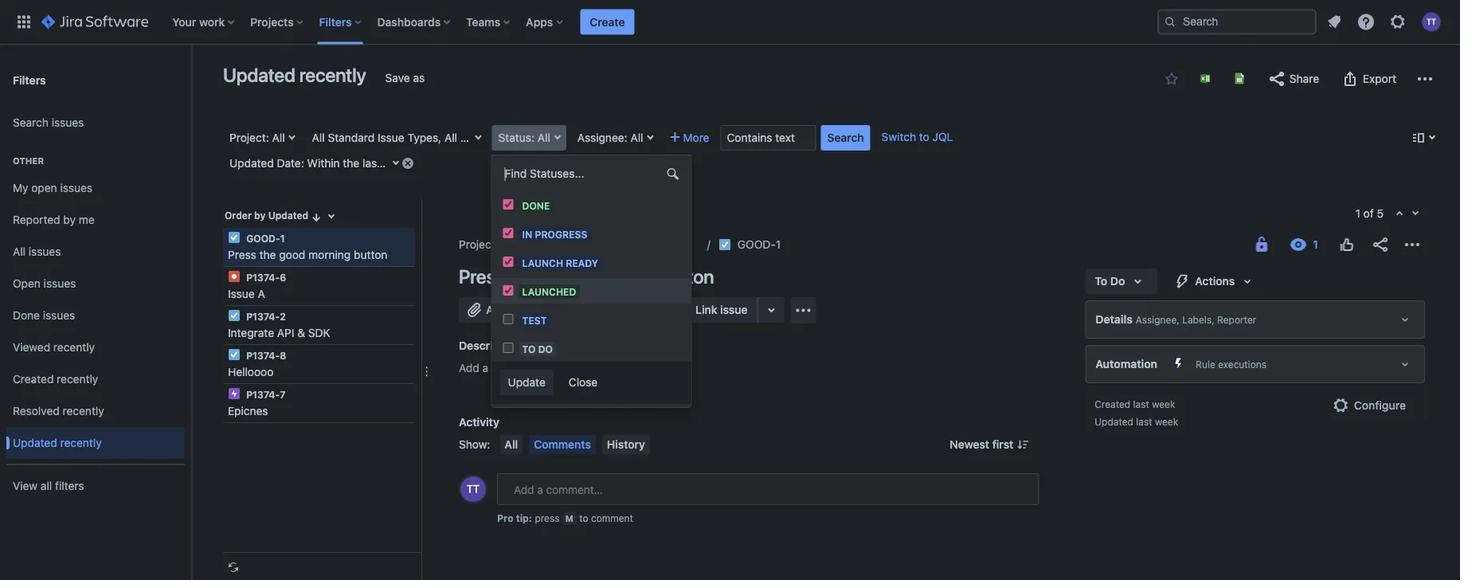 Task type: locate. For each thing, give the bounding box(es) containing it.
the
[[343, 157, 360, 170], [259, 248, 276, 261], [509, 265, 536, 288]]

1 vertical spatial search
[[828, 131, 864, 144]]

updated down automation
[[1095, 416, 1134, 427]]

banner
[[0, 0, 1461, 45]]

configure
[[1354, 399, 1406, 412]]

all up the date:
[[272, 131, 285, 144]]

primary element
[[10, 0, 1158, 44]]

1 horizontal spatial do
[[1111, 275, 1125, 288]]

0 vertical spatial the
[[343, 157, 360, 170]]

updated left small icon
[[268, 210, 309, 221]]

created inside "other" group
[[13, 373, 54, 386]]

projects right work at the left
[[250, 15, 294, 28]]

1 vertical spatial week
[[1152, 398, 1176, 410]]

1 horizontal spatial a
[[588, 303, 594, 316]]

2 issue from the left
[[720, 303, 748, 316]]

apps
[[526, 15, 553, 28]]

add app image
[[794, 301, 813, 320]]

recently for viewed recently link
[[53, 341, 95, 354]]

bug image
[[228, 270, 241, 283]]

all left the "sub-"
[[445, 131, 457, 144]]

activity
[[459, 416, 500, 429]]

a inside add a child issue button
[[588, 303, 594, 316]]

1 horizontal spatial to do
[[1095, 275, 1125, 288]]

your work
[[172, 15, 225, 28]]

do inside to do dropdown button
[[1111, 275, 1125, 288]]

1 horizontal spatial updated recently
[[223, 64, 366, 86]]

issue
[[625, 303, 653, 316], [720, 303, 748, 316]]

0 vertical spatial add
[[564, 303, 585, 316]]

a down description at the bottom left of page
[[483, 361, 489, 375]]

0 vertical spatial created
[[13, 373, 54, 386]]

good
[[279, 248, 305, 261], [540, 265, 583, 288]]

issues for search issues
[[52, 116, 84, 129]]

morning up "child"
[[587, 265, 656, 288]]

good-1 down order by updated
[[244, 233, 285, 244]]

press the good morning button down the 'goodmorning'
[[459, 265, 714, 288]]

to up details
[[1095, 275, 1108, 288]]

0 horizontal spatial search
[[13, 116, 49, 129]]

show:
[[459, 438, 490, 451]]

press the good morning button up 6
[[228, 248, 388, 261]]

all button
[[500, 435, 523, 454]]

all right show:
[[505, 438, 518, 451]]

updated recently inside "other" group
[[13, 436, 102, 449]]

0 vertical spatial last
[[363, 157, 381, 170]]

issue right "child"
[[625, 303, 653, 316]]

&
[[297, 326, 305, 339]]

types, left bug,
[[541, 131, 575, 144]]

1 up link web pages and more image
[[776, 238, 781, 251]]

attach
[[486, 303, 521, 316]]

press
[[228, 248, 256, 261], [459, 265, 505, 288]]

last for the
[[363, 157, 381, 170]]

the up p1374-6
[[259, 248, 276, 261]]

1 horizontal spatial morning
[[587, 265, 656, 288]]

morning down small icon
[[308, 248, 351, 261]]

1 horizontal spatial filters
[[319, 15, 352, 28]]

add inside button
[[564, 303, 585, 316]]

create button
[[580, 9, 635, 35]]

by left me
[[63, 213, 76, 226]]

open issues
[[13, 277, 76, 290]]

a
[[588, 303, 594, 316], [483, 361, 489, 375]]

2 types, from the left
[[541, 131, 575, 144]]

to do up the description...
[[522, 343, 553, 354]]

search image
[[1164, 16, 1177, 28]]

share image
[[1371, 235, 1390, 254]]

to right m
[[579, 512, 589, 524]]

switch to jql link
[[882, 130, 953, 143]]

created down the viewed
[[13, 373, 54, 386]]

1 horizontal spatial good
[[540, 265, 583, 288]]

0 horizontal spatial task
[[485, 131, 508, 144]]

pro
[[497, 512, 514, 524]]

0 vertical spatial to do
[[1095, 275, 1125, 288]]

0 horizontal spatial do
[[538, 343, 553, 354]]

1 vertical spatial updated recently
[[13, 436, 102, 449]]

updated recently down resolved recently on the left bottom
[[13, 436, 102, 449]]

issue right link
[[720, 303, 748, 316]]

done issues link
[[6, 300, 185, 331]]

apps button
[[521, 9, 569, 35]]

1 vertical spatial the
[[259, 248, 276, 261]]

details assignee, labels, reporter
[[1096, 313, 1257, 326]]

0 horizontal spatial done
[[13, 309, 40, 322]]

details element
[[1085, 300, 1425, 339]]

projects for projects popup button
[[250, 15, 294, 28]]

filters button
[[314, 9, 368, 35]]

actions button
[[1164, 269, 1267, 294]]

done down open
[[13, 309, 40, 322]]

Search field
[[1158, 9, 1317, 35]]

menu bar containing all
[[497, 435, 653, 454]]

1 vertical spatial press the good morning button
[[459, 265, 714, 288]]

1 horizontal spatial task
[[666, 131, 689, 144]]

all issues
[[13, 245, 61, 258]]

jira software image
[[41, 12, 148, 31], [41, 12, 148, 31]]

goodmorning image
[[520, 238, 533, 251]]

history button
[[602, 435, 650, 454]]

2 vertical spatial the
[[509, 265, 536, 288]]

0 horizontal spatial filters
[[13, 73, 46, 86]]

projects button
[[246, 9, 310, 35]]

your work button
[[168, 9, 241, 35]]

profile image of terry turtle image
[[461, 476, 486, 502]]

2 horizontal spatial the
[[509, 265, 536, 288]]

0 horizontal spatial updated recently
[[13, 436, 102, 449]]

updated inside updated recently link
[[13, 436, 57, 449]]

issue up remove criteria icon
[[378, 131, 405, 144]]

1 horizontal spatial good-
[[738, 238, 776, 251]]

open issues link
[[6, 268, 185, 300]]

more
[[683, 131, 710, 144]]

0 vertical spatial to
[[1095, 275, 1108, 288]]

labels,
[[1183, 314, 1215, 325]]

morning
[[308, 248, 351, 261], [587, 265, 656, 288]]

2 horizontal spatial issue
[[511, 131, 538, 144]]

not available - this is the first issue image
[[1394, 208, 1406, 221]]

recently for resolved recently link
[[63, 404, 104, 418]]

add
[[564, 303, 585, 316], [459, 361, 479, 375]]

0 horizontal spatial to
[[522, 343, 536, 354]]

1 horizontal spatial projects
[[459, 238, 501, 251]]

press up bug icon
[[228, 248, 256, 261]]

my
[[13, 181, 28, 195]]

order by updated link
[[223, 206, 324, 225]]

projects
[[250, 15, 294, 28], [459, 238, 501, 251]]

0 vertical spatial good
[[279, 248, 305, 261]]

good- inside good-1 link
[[738, 238, 776, 251]]

1 horizontal spatial by
[[254, 210, 266, 221]]

the down "goodmorning" image
[[509, 265, 536, 288]]

0 horizontal spatial good-1
[[244, 233, 285, 244]]

recently up created recently at the bottom
[[53, 341, 95, 354]]

add for add a description...
[[459, 361, 479, 375]]

5
[[1377, 207, 1384, 220]]

open in google sheets image
[[1233, 72, 1246, 85]]

1 vertical spatial projects
[[459, 238, 501, 251]]

0 vertical spatial a
[[588, 303, 594, 316]]

good down the goodmorning link
[[540, 265, 583, 288]]

1 horizontal spatial add
[[564, 303, 585, 316]]

good-1 link
[[738, 235, 781, 254]]

2 vertical spatial last
[[1136, 416, 1153, 427]]

task
[[485, 131, 508, 144], [666, 131, 689, 144]]

description
[[459, 339, 520, 352]]

good- left copy link to issue icon
[[738, 238, 776, 251]]

search left the switch
[[828, 131, 864, 144]]

by inside "other" group
[[63, 213, 76, 226]]

0 horizontal spatial issue
[[625, 303, 653, 316]]

vote options: no one has voted for this issue yet. image
[[1338, 235, 1357, 254]]

1 horizontal spatial types,
[[541, 131, 575, 144]]

to left jql
[[919, 130, 930, 143]]

do up the description...
[[538, 343, 553, 354]]

0 vertical spatial button
[[354, 248, 388, 261]]

1 horizontal spatial issue
[[378, 131, 405, 144]]

sdk
[[308, 326, 330, 339]]

a for child
[[588, 303, 594, 316]]

1 of 5
[[1356, 207, 1384, 220]]

other group
[[6, 139, 185, 464]]

add down launched
[[564, 303, 585, 316]]

p1374- for helloooo
[[246, 350, 280, 361]]

small image
[[1166, 73, 1178, 85]]

0 horizontal spatial to
[[579, 512, 589, 524]]

appswitcher icon image
[[14, 12, 33, 31]]

save as button
[[377, 65, 433, 91]]

task image
[[228, 231, 241, 244], [719, 238, 731, 251], [228, 309, 241, 322], [228, 348, 241, 361]]

0 vertical spatial projects
[[250, 15, 294, 28]]

1 p1374- from the top
[[246, 272, 280, 283]]

1 horizontal spatial press the good morning button
[[459, 265, 714, 288]]

close
[[569, 376, 598, 389]]

0 horizontal spatial to do
[[522, 343, 553, 354]]

3 p1374- from the top
[[246, 350, 280, 361]]

issue
[[378, 131, 405, 144], [511, 131, 538, 144], [228, 287, 255, 300]]

1 inside good-1 link
[[776, 238, 781, 251]]

as
[[413, 71, 425, 84]]

sidebar navigation image
[[174, 64, 209, 96]]

0 vertical spatial week
[[392, 157, 419, 170]]

0 vertical spatial do
[[1111, 275, 1125, 288]]

projects inside popup button
[[250, 15, 294, 28]]

epic,
[[605, 131, 630, 144]]

all inside "other" group
[[13, 245, 26, 258]]

0 vertical spatial done
[[522, 200, 550, 211]]

description...
[[492, 361, 559, 375]]

assignee: all
[[578, 131, 643, 144]]

projects left "goodmorning" image
[[459, 238, 501, 251]]

done inside "other" group
[[13, 309, 40, 322]]

task image up helloooo
[[228, 348, 241, 361]]

1 horizontal spatial created
[[1095, 398, 1131, 410]]

2 p1374- from the top
[[246, 311, 280, 322]]

p1374- up epicnes
[[246, 389, 280, 400]]

search inside button
[[828, 131, 864, 144]]

1 vertical spatial created
[[1095, 398, 1131, 410]]

1 vertical spatial a
[[483, 361, 489, 375]]

task image for integrate api & sdk
[[228, 309, 241, 322]]

search
[[13, 116, 49, 129], [828, 131, 864, 144]]

Add a comment… field
[[497, 473, 1039, 505]]

jql
[[933, 130, 953, 143]]

0 vertical spatial press the good morning button
[[228, 248, 388, 261]]

to do up details
[[1095, 275, 1125, 288]]

created for created recently
[[13, 373, 54, 386]]

good up 6
[[279, 248, 305, 261]]

4 p1374- from the top
[[246, 389, 280, 400]]

created inside created last week updated last week
[[1095, 398, 1131, 410]]

story,
[[633, 131, 663, 144]]

in
[[522, 229, 533, 240]]

help image
[[1357, 12, 1376, 31]]

copy link to issue image
[[778, 237, 791, 250]]

task image up integrate
[[228, 309, 241, 322]]

1 horizontal spatial search
[[828, 131, 864, 144]]

types, up remove criteria icon
[[408, 131, 442, 144]]

0 vertical spatial morning
[[308, 248, 351, 261]]

updated down projects popup button
[[223, 64, 295, 86]]

0 horizontal spatial a
[[483, 361, 489, 375]]

task image for helloooo
[[228, 348, 241, 361]]

1 vertical spatial good
[[540, 265, 583, 288]]

1 vertical spatial button
[[660, 265, 714, 288]]

menu bar
[[497, 435, 653, 454]]

filters right projects popup button
[[319, 15, 352, 28]]

0 horizontal spatial morning
[[308, 248, 351, 261]]

1 horizontal spatial to
[[1095, 275, 1108, 288]]

to
[[919, 130, 930, 143], [579, 512, 589, 524]]

sub-
[[460, 131, 485, 144]]

1 horizontal spatial button
[[660, 265, 714, 288]]

1 vertical spatial done
[[13, 309, 40, 322]]

issue right the "sub-"
[[511, 131, 538, 144]]

updated recently down projects popup button
[[223, 64, 366, 86]]

epicnes
[[228, 404, 268, 418]]

comments button
[[529, 435, 596, 454]]

updated
[[223, 64, 295, 86], [229, 157, 274, 170], [268, 210, 309, 221], [1095, 416, 1134, 427], [13, 436, 57, 449]]

add down description at the bottom left of page
[[459, 361, 479, 375]]

settings image
[[1389, 12, 1408, 31]]

by right "order"
[[254, 210, 266, 221]]

newest first image
[[1017, 438, 1030, 451]]

updated inside order by updated link
[[268, 210, 309, 221]]

issue inside button
[[720, 303, 748, 316]]

to up the description...
[[522, 343, 536, 354]]

updated down project:
[[229, 157, 274, 170]]

recently down resolved recently link
[[60, 436, 102, 449]]

switch to jql
[[882, 130, 953, 143]]

0 vertical spatial search
[[13, 116, 49, 129]]

None checkbox
[[503, 257, 514, 267], [503, 314, 514, 324], [503, 343, 514, 353], [503, 257, 514, 267], [503, 314, 514, 324], [503, 343, 514, 353]]

to
[[1095, 275, 1108, 288], [522, 343, 536, 354]]

0 horizontal spatial add
[[459, 361, 479, 375]]

all up open
[[13, 245, 26, 258]]

1 horizontal spatial done
[[522, 200, 550, 211]]

updated recently link
[[6, 427, 185, 459]]

recently down created recently link
[[63, 404, 104, 418]]

recently down viewed recently link
[[57, 373, 98, 386]]

good-1 up link web pages and more image
[[738, 238, 781, 251]]

0 vertical spatial filters
[[319, 15, 352, 28]]

0 vertical spatial to
[[919, 130, 930, 143]]

search for search
[[828, 131, 864, 144]]

p1374- up helloooo
[[246, 350, 280, 361]]

1 task from the left
[[485, 131, 508, 144]]

7
[[280, 389, 285, 400]]

1 vertical spatial last
[[1134, 398, 1150, 410]]

integrate
[[228, 326, 274, 339]]

task image for press the good morning button
[[228, 231, 241, 244]]

1 vertical spatial filters
[[13, 73, 46, 86]]

by for order
[[254, 210, 266, 221]]

None checkbox
[[503, 199, 514, 210], [503, 228, 514, 238], [503, 285, 514, 296], [503, 199, 514, 210], [503, 228, 514, 238], [503, 285, 514, 296]]

task image down "order"
[[228, 231, 241, 244]]

search button
[[821, 125, 871, 151]]

assignee,
[[1136, 314, 1180, 325]]

recently down filters dropdown button
[[299, 64, 366, 86]]

bug,
[[578, 131, 602, 144]]

None submit
[[500, 370, 554, 395]]

the down standard
[[343, 157, 360, 170]]

status: all
[[498, 131, 551, 144]]

assignee:
[[578, 131, 628, 144]]

dashboards
[[377, 15, 441, 28]]

0 horizontal spatial created
[[13, 373, 54, 386]]

a for description...
[[483, 361, 489, 375]]

work
[[199, 15, 225, 28]]

p1374- up a
[[246, 272, 280, 283]]

0 horizontal spatial projects
[[250, 15, 294, 28]]

created down automation
[[1095, 398, 1131, 410]]

1 down order by updated link
[[280, 233, 285, 244]]

1 horizontal spatial press
[[459, 265, 505, 288]]

button
[[354, 248, 388, 261], [660, 265, 714, 288]]

0 horizontal spatial by
[[63, 213, 76, 226]]

good- down order by updated
[[246, 233, 280, 244]]

p1374- up integrate
[[246, 311, 280, 322]]

1 horizontal spatial issue
[[720, 303, 748, 316]]

1 vertical spatial add
[[459, 361, 479, 375]]

do up details
[[1111, 275, 1125, 288]]

projects link
[[459, 235, 501, 254]]

filters up search issues
[[13, 73, 46, 86]]

a left "child"
[[588, 303, 594, 316]]

updated down resolved
[[13, 436, 57, 449]]

2 task from the left
[[666, 131, 689, 144]]

done up in
[[522, 200, 550, 211]]

0 horizontal spatial types,
[[408, 131, 442, 144]]

press down projects 'link'
[[459, 265, 505, 288]]

issue down bug icon
[[228, 287, 255, 300]]

to inside dropdown button
[[1095, 275, 1108, 288]]

p1374- for integrate api & sdk
[[246, 311, 280, 322]]

rule
[[1196, 359, 1216, 370]]

order by updated
[[225, 210, 309, 221]]

search up other at left
[[13, 116, 49, 129]]

1 horizontal spatial to
[[919, 130, 930, 143]]

all right epic,
[[631, 131, 643, 144]]

1 issue from the left
[[625, 303, 653, 316]]

0 vertical spatial press
[[228, 248, 256, 261]]

by for reported
[[63, 213, 76, 226]]



Task type: vqa. For each thing, say whether or not it's contained in the screenshot.
P1374-8
yes



Task type: describe. For each thing, give the bounding box(es) containing it.
link web pages and more image
[[762, 300, 781, 320]]

newest first
[[950, 438, 1014, 451]]

next issue 'p1374-6' ( type 'j' ) image
[[1410, 207, 1422, 220]]

save as
[[385, 71, 425, 84]]

1 vertical spatial to
[[579, 512, 589, 524]]

standard
[[328, 131, 375, 144]]

1 left of
[[1356, 207, 1361, 220]]

0 horizontal spatial good-
[[246, 233, 280, 244]]

your profile and settings image
[[1422, 12, 1441, 31]]

projects for projects 'link'
[[459, 238, 501, 251]]

filters
[[55, 479, 84, 493]]

default image
[[667, 167, 679, 180]]

launch
[[522, 257, 563, 268]]

0 vertical spatial updated recently
[[223, 64, 366, 86]]

1 vertical spatial to
[[522, 343, 536, 354]]

0 horizontal spatial button
[[354, 248, 388, 261]]

api
[[277, 326, 294, 339]]

Search issues using keywords text field
[[721, 125, 816, 151]]

reported
[[13, 213, 60, 226]]

notifications image
[[1325, 12, 1344, 31]]

ready
[[566, 257, 598, 268]]

reporter
[[1218, 314, 1257, 325]]

goodmorning
[[539, 238, 610, 251]]

goodmorning link
[[520, 235, 610, 254]]

helloooo
[[228, 365, 274, 378]]

link issue button
[[669, 297, 759, 323]]

all right status:
[[538, 131, 551, 144]]

updated inside created last week updated last week
[[1095, 416, 1134, 427]]

issues for all issues
[[29, 245, 61, 258]]

remove criteria image
[[402, 157, 414, 169]]

first
[[993, 438, 1014, 451]]

of
[[1364, 207, 1374, 220]]

open
[[31, 181, 57, 195]]

2
[[280, 311, 286, 322]]

updated date: within the last 1 week
[[229, 157, 419, 170]]

view all filters
[[13, 479, 84, 493]]

share link
[[1260, 66, 1328, 92]]

other
[[13, 156, 44, 166]]

executions
[[1218, 359, 1267, 370]]

0 horizontal spatial press
[[228, 248, 256, 261]]

1 vertical spatial do
[[538, 343, 553, 354]]

comment
[[591, 512, 633, 524]]

all inside button
[[505, 438, 518, 451]]

created for created last week updated last week
[[1095, 398, 1131, 410]]

view all filters link
[[6, 470, 185, 502]]

rule executions
[[1196, 359, 1267, 370]]

recently for created recently link
[[57, 373, 98, 386]]

done issues
[[13, 309, 75, 322]]

1 vertical spatial to do
[[522, 343, 553, 354]]

a
[[258, 287, 265, 300]]

your
[[172, 15, 196, 28]]

share
[[1290, 72, 1320, 85]]

0 horizontal spatial press the good morning button
[[228, 248, 388, 261]]

0 horizontal spatial good
[[279, 248, 305, 261]]

export
[[1363, 72, 1397, 85]]

2 vertical spatial week
[[1155, 416, 1179, 427]]

search issues link
[[6, 107, 185, 139]]

last for updated
[[1136, 416, 1153, 427]]

search issues
[[13, 116, 84, 129]]

launched
[[522, 286, 576, 297]]

viewed
[[13, 341, 50, 354]]

0 horizontal spatial the
[[259, 248, 276, 261]]

my open issues link
[[6, 172, 185, 204]]

1 types, from the left
[[408, 131, 442, 144]]

attach button
[[459, 297, 530, 323]]

newest first button
[[941, 435, 1039, 454]]

viewed recently link
[[6, 331, 185, 363]]

p1374- for epicnes
[[246, 389, 280, 400]]

status:
[[498, 131, 535, 144]]

1 horizontal spatial good-1
[[738, 238, 781, 251]]

small image
[[310, 211, 323, 224]]

newest
[[950, 438, 990, 451]]

1 horizontal spatial the
[[343, 157, 360, 170]]

within
[[307, 157, 340, 170]]

reported by me link
[[6, 204, 185, 236]]

search for search issues
[[13, 116, 49, 129]]

issues for open issues
[[44, 277, 76, 290]]

issue a
[[228, 287, 265, 300]]

all standard issue types,                                 all sub-task issue types,                                 bug,                                 epic,                                 story,                                 task button
[[306, 125, 689, 151]]

recently for updated recently link
[[60, 436, 102, 449]]

viewed recently
[[13, 341, 95, 354]]

1 left remove criteria icon
[[384, 157, 389, 170]]

add a child issue button
[[537, 297, 662, 323]]

actions image
[[1403, 235, 1422, 254]]

1 vertical spatial press
[[459, 265, 505, 288]]

issues inside "link"
[[60, 181, 92, 195]]

in progress
[[522, 229, 588, 240]]

details
[[1096, 313, 1133, 326]]

all
[[41, 479, 52, 493]]

epic image
[[228, 387, 241, 400]]

open in microsoft excel image
[[1199, 72, 1212, 85]]

Find Statuses... field
[[500, 163, 683, 185]]

my open issues
[[13, 181, 92, 195]]

teams button
[[461, 9, 516, 35]]

save
[[385, 71, 410, 84]]

teams
[[466, 15, 501, 28]]

press
[[535, 512, 560, 524]]

banner containing your work
[[0, 0, 1461, 45]]

done for done issues
[[13, 309, 40, 322]]

p1374-6
[[244, 272, 286, 283]]

done for done
[[522, 200, 550, 211]]

p1374-7
[[244, 389, 285, 400]]

order
[[225, 210, 252, 221]]

all up within
[[312, 131, 325, 144]]

create
[[590, 15, 625, 28]]

add for add a child issue
[[564, 303, 585, 316]]

link issue
[[696, 303, 748, 316]]

automation
[[1096, 357, 1158, 371]]

pro tip: press m to comment
[[497, 512, 633, 524]]

child
[[597, 303, 622, 316]]

issue inside button
[[625, 303, 653, 316]]

all standard issue types,                                 all sub-task issue types,                                 bug,                                 epic,                                 story,                                 task
[[312, 131, 689, 144]]

p1374-8
[[244, 350, 286, 361]]

task image left good-1 link
[[719, 238, 731, 251]]

issues for done issues
[[43, 309, 75, 322]]

8
[[280, 350, 286, 361]]

automation element
[[1085, 345, 1425, 383]]

dashboards button
[[373, 9, 457, 35]]

filters inside filters dropdown button
[[319, 15, 352, 28]]

6
[[280, 272, 286, 283]]

1 vertical spatial morning
[[587, 265, 656, 288]]

export button
[[1333, 66, 1405, 92]]

close link
[[561, 371, 606, 396]]

all issues link
[[6, 236, 185, 268]]

to do inside dropdown button
[[1095, 275, 1125, 288]]

switch
[[882, 130, 916, 143]]

view
[[13, 479, 38, 493]]

configure link
[[1322, 393, 1416, 418]]

created last week updated last week
[[1095, 398, 1179, 427]]

0 horizontal spatial issue
[[228, 287, 255, 300]]

p1374-2
[[244, 311, 286, 322]]

project:
[[229, 131, 269, 144]]

p1374- for issue a
[[246, 272, 280, 283]]

resolved recently link
[[6, 395, 185, 427]]



